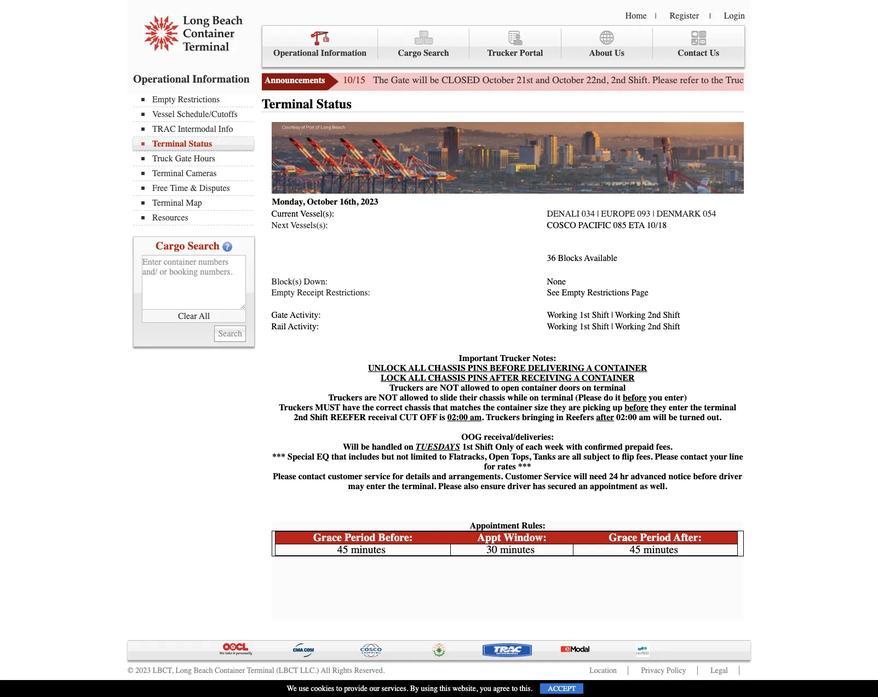 Task type: vqa. For each thing, say whether or not it's contained in the screenshot.
"ss"
yes



Task type: locate. For each thing, give the bounding box(es) containing it.
period for before
[[344, 532, 376, 544]]

container
[[215, 667, 245, 676]]

gate inside empty restrictions vessel schedule/cutoffs trac intermodal info terminal status truck gate hours terminal cameras free time & disputes terminal map resources
[[175, 154, 192, 164]]

(lbct
[[276, 667, 298, 676]]

on right while
[[530, 393, 539, 403]]

:
[[409, 532, 413, 544], [543, 532, 547, 544]]

that
[[433, 403, 448, 413], [331, 452, 346, 462]]

contact up notice
[[680, 452, 708, 462]]

0 vertical spatial truck
[[726, 74, 749, 86]]

0 vertical spatial trucker
[[487, 48, 518, 58]]

the left terminal.
[[388, 482, 400, 492]]

all right clear
[[199, 311, 210, 321]]

cargo
[[398, 48, 421, 58], [156, 240, 185, 253]]

for left details
[[392, 472, 404, 482]]

shift.
[[628, 74, 650, 86]]

2023 right the © on the bottom left of the page
[[135, 667, 151, 676]]

1 horizontal spatial contact
[[680, 452, 708, 462]]

empty restrictions link
[[141, 95, 254, 105]]

this
[[439, 685, 451, 694]]

1 vertical spatial operational
[[133, 73, 190, 85]]

1 period from the left
[[344, 532, 376, 544]]

0 vertical spatial you
[[649, 393, 662, 403]]

please left also
[[438, 482, 462, 492]]

available
[[584, 254, 617, 264]]

​grace
[[313, 532, 342, 544], [609, 532, 637, 544]]

that left matches
[[433, 403, 448, 413]]

1 horizontal spatial terminal
[[594, 383, 626, 393]]

| right 034
[[597, 209, 599, 219]]

container up do
[[582, 374, 635, 383]]

limited
[[411, 452, 437, 462]]

up
[[613, 403, 622, 413]]

to left slide at right
[[431, 393, 438, 403]]

truckers left 'must' on the bottom left
[[279, 403, 313, 413]]

and right details
[[432, 472, 446, 482]]

pins left after on the right
[[468, 364, 488, 374]]

1 vertical spatial restrictions
[[587, 288, 629, 298]]

2nd inside important trucker notes: unlock all chassis pins before delivering a container lock all chassis pins after receiving a container truckers are not allowed to open container doors on terminal truckers are not allowed to slide their chassis while on terminal (please do it before you enter) truckers must have the correct chassis that matches the container size they are picking up before they enter the terminal 2nd shift reefer receival cut off​ is 02:00 am . ​truckers bringing in reefers after 02:00 am will be turned out.​
[[294, 413, 308, 423]]

1 horizontal spatial restrictions
[[587, 288, 629, 298]]

you
[[649, 393, 662, 403], [480, 685, 491, 694]]

truck inside empty restrictions vessel schedule/cutoffs trac intermodal info terminal status truck gate hours terminal cameras free time & disputes terminal map resources
[[152, 154, 173, 164]]

contact down eq
[[298, 472, 326, 482]]

0 vertical spatial information
[[321, 48, 367, 58]]

0 horizontal spatial status
[[189, 139, 212, 149]]

21st
[[517, 74, 533, 86]]

enter)
[[664, 393, 687, 403]]

30
[[486, 544, 497, 556]]

(please
[[575, 393, 602, 403]]

after
[[490, 374, 519, 383]]

hours up cameras
[[194, 154, 215, 164]]

window
[[504, 532, 543, 544]]

restrictions up the working 1st​​​ shift | working 2nd shift
[[587, 288, 629, 298]]

1 pins from the top
[[468, 364, 488, 374]]

0 vertical spatial operational information
[[273, 48, 367, 58]]

Enter container numbers and/ or booking numbers.  text field
[[142, 255, 246, 310]]

1 horizontal spatial 1st
[[580, 322, 590, 332]]

1 horizontal spatial truck
[[726, 74, 749, 86]]

all right llc.)
[[321, 667, 330, 676]]

1 minutes from the left
[[351, 544, 386, 556]]

trac
[[152, 124, 176, 134]]

054
[[703, 209, 716, 219]]

you left agree
[[480, 685, 491, 694]]

2 horizontal spatial minutes
[[643, 544, 678, 556]]

24
[[609, 472, 618, 482]]

1 vertical spatial activity:
[[288, 322, 319, 332]]

1 horizontal spatial truckers
[[328, 393, 362, 403]]

privacy policy link
[[641, 667, 686, 676]]

1 vertical spatial search
[[188, 240, 220, 253]]

1 horizontal spatial they
[[650, 403, 667, 413]]

2 period from the left
[[640, 532, 671, 544]]

us for contact us
[[710, 48, 719, 58]]

1 horizontal spatial cargo search
[[398, 48, 449, 58]]

0 vertical spatial container
[[521, 383, 557, 393]]

0 horizontal spatial that
[[331, 452, 346, 462]]

period for after:
[[640, 532, 671, 544]]

cargo search up closed
[[398, 48, 449, 58]]

includes
[[349, 452, 379, 462]]

the
[[373, 74, 388, 86]]

be inside oog rec​eival/deliveries: will be handled on tuesdays 1st shift only of each week with confirmed prepaid fees. *** special eq that includes but not limited to flatracks, open tops, tanks are all subject to flip fees. please contact your line for rates *** please contact customer service for details and arrangements. customer service will need 24 hr advanced notice before driver may enter the terminal.  please also ensure driver has secured an appointment as well.
[[361, 443, 370, 452]]

not down lock
[[379, 393, 398, 403]]

45 minutes
[[337, 544, 386, 556], [630, 544, 678, 556]]

that inside important trucker notes: unlock all chassis pins before delivering a container lock all chassis pins after receiving a container truckers are not allowed to open container doors on terminal truckers are not allowed to slide their chassis while on terminal (please do it before you enter) truckers must have the correct chassis that matches the container size they are picking up before they enter the terminal 2nd shift reefer receival cut off​ is 02:00 am . ​truckers bringing in reefers after 02:00 am will be turned out.​
[[433, 403, 448, 413]]

1 vertical spatial hours
[[194, 154, 215, 164]]

1 horizontal spatial operational
[[273, 48, 319, 58]]

lbct,
[[153, 667, 174, 676]]

enter
[[669, 403, 688, 413], [366, 482, 386, 492]]

trucker up after on the right
[[500, 354, 530, 364]]

0 vertical spatial enter
[[669, 403, 688, 413]]

truckers up correct
[[390, 383, 423, 393]]

notice
[[669, 472, 691, 482]]

1 horizontal spatial will
[[573, 472, 587, 482]]

on right doors
[[582, 383, 591, 393]]

driver left has
[[507, 482, 531, 492]]

gate activity:
[[271, 311, 321, 321]]

None submit
[[214, 326, 246, 342]]

to left flip
[[612, 452, 620, 462]]

europe
[[601, 209, 635, 219]]

resources link
[[141, 213, 254, 223]]

0 horizontal spatial be
[[361, 443, 370, 452]]

1 horizontal spatial 2023
[[361, 197, 378, 207]]

be left turned
[[669, 413, 677, 423]]

terminal.
[[402, 482, 436, 492]]

trucker portal
[[487, 48, 543, 58]]

operational information up empty restrictions link
[[133, 73, 250, 85]]

terminal up up
[[594, 383, 626, 393]]

​grace for ​grace period before :
[[313, 532, 342, 544]]

oog rec​eival/deliveries: will be handled on tuesdays 1st shift only of each week with confirmed prepaid fees. *** special eq that includes but not limited to flatracks, open tops, tanks are all subject to flip fees. please contact your line for rates *** please contact customer service for details and arrangements. customer service will need 24 hr advanced notice before driver may enter the terminal.  please also ensure driver has secured an appointment as well.
[[272, 433, 743, 492]]

working 1st​​​ shift | working 2nd shift
[[547, 311, 680, 321]]

they right size
[[550, 403, 566, 413]]

1 vertical spatial that
[[331, 452, 346, 462]]

1st
[[580, 322, 590, 332], [462, 443, 473, 452]]

terminal
[[594, 383, 626, 393], [541, 393, 573, 403], [704, 403, 736, 413]]

02:00 right after
[[616, 413, 637, 423]]

free time & disputes link
[[141, 183, 254, 193]]

trucker inside important trucker notes: unlock all chassis pins before delivering a container lock all chassis pins after receiving a container truckers are not allowed to open container doors on terminal truckers are not allowed to slide their chassis while on terminal (please do it before you enter) truckers must have the correct chassis that matches the container size they are picking up before they enter the terminal 2nd shift reefer receival cut off​ is 02:00 am . ​truckers bringing in reefers after 02:00 am will be turned out.​
[[500, 354, 530, 364]]

will down cargo search link
[[412, 74, 427, 86]]

october up vessel(s):
[[307, 197, 338, 207]]

doors
[[559, 383, 580, 393]]

receiving
[[521, 374, 572, 383]]

and right '21st'
[[535, 74, 550, 86]]

us right contact
[[710, 48, 719, 58]]

1 horizontal spatial menu bar
[[262, 25, 745, 67]]

that inside oog rec​eival/deliveries: will be handled on tuesdays 1st shift only of each week with confirmed prepaid fees. *** special eq that includes but not limited to flatracks, open tops, tanks are all subject to flip fees. please contact your line for rates *** please contact customer service for details and arrangements. customer service will need 24 hr advanced notice before driver may enter the terminal.  please also ensure driver has secured an appointment as well.
[[331, 452, 346, 462]]

1 horizontal spatial am
[[639, 413, 651, 423]]

cargo search inside cargo search link
[[398, 48, 449, 58]]

terminal left the (lbct
[[247, 667, 274, 676]]

gate up terminal cameras link
[[175, 154, 192, 164]]

0 horizontal spatial menu bar
[[133, 94, 259, 226]]

0 horizontal spatial 02:00
[[447, 413, 468, 423]]

0 horizontal spatial am
[[470, 413, 482, 423]]

menu bar containing operational information
[[262, 25, 745, 67]]

beach
[[194, 667, 213, 676]]

1 horizontal spatial us
[[710, 48, 719, 58]]

16th,
[[340, 197, 358, 207]]

2 45 from the left
[[630, 544, 641, 556]]

is
[[439, 413, 445, 423]]

vessel(s):
[[300, 209, 334, 219]]

fees. right flip
[[636, 452, 653, 462]]

3 minutes from the left
[[643, 544, 678, 556]]

please left refer
[[652, 74, 678, 86]]

1 horizontal spatial minutes
[[500, 544, 535, 556]]

1st inside oog rec​eival/deliveries: will be handled on tuesdays 1st shift only of each week with confirmed prepaid fees. *** special eq that includes but not limited to flatracks, open tops, tanks are all subject to flip fees. please contact your line for rates *** please contact customer service for details and arrangements. customer service will need 24 hr advanced notice before driver may enter the terminal.  please also ensure driver has secured an appointment as well.
[[462, 443, 473, 452]]

gate left "web"
[[751, 74, 770, 86]]

on inside oog rec​eival/deliveries: will be handled on tuesdays 1st shift only of each week with confirmed prepaid fees. *** special eq that includes but not limited to flatracks, open tops, tanks are all subject to flip fees. please contact your line for rates *** please contact customer service for details and arrangements. customer service will need 24 hr advanced notice before driver may enter the terminal.  please also ensure driver has secured an appointment as well.
[[404, 443, 414, 452]]

0 vertical spatial contact
[[680, 452, 708, 462]]

2 45 minutes from the left
[[630, 544, 678, 556]]

0 vertical spatial 1st
[[580, 322, 590, 332]]

search up closed
[[424, 48, 449, 58]]

empty up vessel
[[152, 95, 176, 105]]

and
[[535, 74, 550, 86], [432, 472, 446, 482]]

hours inside empty restrictions vessel schedule/cutoffs trac intermodal info terminal status truck gate hours terminal cameras free time & disputes terminal map resources
[[194, 154, 215, 164]]

after:
[[673, 532, 702, 544]]

working left 1st​​​ on the top
[[547, 311, 577, 321]]

2 vertical spatial will
[[573, 472, 587, 482]]

status inside empty restrictions vessel schedule/cutoffs trac intermodal info terminal status truck gate hours terminal cameras free time & disputes terminal map resources
[[189, 139, 212, 149]]

1 horizontal spatial you
[[649, 393, 662, 403]]

empty restrictions vessel schedule/cutoffs trac intermodal info terminal status truck gate hours terminal cameras free time & disputes terminal map resources
[[152, 95, 238, 223]]

shift inside oog rec​eival/deliveries: will be handled on tuesdays 1st shift only of each week with confirmed prepaid fees. *** special eq that includes but not limited to flatracks, open tops, tanks are all subject to flip fees. please contact your line for rates *** please contact customer service for details and arrangements. customer service will need 24 hr advanced notice before driver may enter the terminal.  please also ensure driver has secured an appointment as well.
[[475, 443, 493, 452]]

cameras
[[186, 169, 217, 179]]

special
[[288, 452, 314, 462]]

1 horizontal spatial :
[[543, 532, 547, 544]]

contact
[[678, 48, 707, 58]]

notes:
[[532, 354, 556, 364]]

0 horizontal spatial hours
[[194, 154, 215, 164]]

0 vertical spatial activity:
[[290, 311, 321, 321]]

&
[[190, 183, 197, 193]]

093
[[637, 209, 650, 219]]

| down the working 1st​​​ shift | working 2nd shift
[[611, 322, 613, 332]]

0 vertical spatial be
[[430, 74, 439, 86]]

1 vertical spatial operational information
[[133, 73, 250, 85]]

off​
[[420, 413, 437, 423]]

1 horizontal spatial and
[[535, 74, 550, 86]]

1 vertical spatial container
[[497, 403, 532, 413]]

2 us from the left
[[710, 48, 719, 58]]

0 horizontal spatial all
[[199, 311, 210, 321]]

rates
[[497, 462, 516, 472]]

prepaid
[[625, 443, 654, 452]]

on right the handled
[[404, 443, 414, 452]]

1 horizontal spatial cargo
[[398, 48, 421, 58]]

1 horizontal spatial ​grace
[[609, 532, 637, 544]]

receival
[[368, 413, 397, 423]]

before right the "it"
[[623, 393, 646, 403]]

1 vertical spatial 2023
[[135, 667, 151, 676]]

information up 10/15
[[321, 48, 367, 58]]

gate right the
[[391, 74, 410, 86]]

using
[[421, 685, 438, 694]]

the left out.​
[[690, 403, 702, 413]]

0 horizontal spatial 45
[[337, 544, 348, 556]]

| right 093 at top right
[[653, 209, 654, 219]]

terminal up resources
[[152, 198, 184, 208]]

activity: up ​rail activity:
[[290, 311, 321, 321]]

1 vertical spatial menu bar
[[133, 94, 259, 226]]

before down your
[[693, 472, 717, 482]]

are right have
[[364, 393, 376, 403]]

0 horizontal spatial terminal
[[541, 393, 573, 403]]

1 vertical spatial status
[[189, 139, 212, 149]]

october left 22nd,
[[552, 74, 584, 86]]

will inside important trucker notes: unlock all chassis pins before delivering a container lock all chassis pins after receiving a container truckers are not allowed to open container doors on terminal truckers are not allowed to slide their chassis while on terminal (please do it before you enter) truckers must have the correct chassis that matches the container size they are picking up before they enter the terminal 2nd shift reefer receival cut off​ is 02:00 am . ​truckers bringing in reefers after 02:00 am will be turned out.​
[[653, 413, 666, 423]]

​grace for ​grace period after:
[[609, 532, 637, 544]]

45 left after:
[[630, 544, 641, 556]]

allowed up the cut
[[400, 393, 428, 403]]

our
[[369, 685, 380, 694]]

gate
[[391, 74, 410, 86], [751, 74, 770, 86], [175, 154, 192, 164], [271, 311, 288, 321]]

status down trac intermodal info link
[[189, 139, 212, 149]]

1 vertical spatial contact
[[298, 472, 326, 482]]

open
[[501, 383, 519, 393]]

10/18
[[647, 221, 667, 230]]

1 us from the left
[[615, 48, 624, 58]]

before right up
[[625, 403, 648, 413]]

operational inside menu bar
[[273, 48, 319, 58]]

2 ​grace from the left
[[609, 532, 637, 544]]

be left closed
[[430, 74, 439, 86]]

0 horizontal spatial truck
[[152, 154, 173, 164]]

reserved.
[[354, 667, 385, 676]]

| right the home
[[655, 12, 657, 21]]

for left rates
[[484, 462, 495, 472]]

pty
[[284, 288, 295, 298]]

1 horizontal spatial information
[[321, 48, 367, 58]]

© 2023 lbct, long beach container terminal (lbct llc.) all rights reserved.
[[128, 667, 385, 676]]

search down resources link
[[188, 240, 220, 253]]

will down enter)
[[653, 413, 666, 423]]

operational information up announcements
[[273, 48, 367, 58]]

us for about us
[[615, 48, 624, 58]]

|
[[655, 12, 657, 21], [709, 12, 711, 21], [597, 209, 599, 219], [653, 209, 654, 219], [611, 311, 613, 321], [611, 322, 613, 332]]

correct
[[376, 403, 403, 413]]

0 vertical spatial will
[[412, 74, 427, 86]]

*** left special
[[272, 452, 285, 462]]

2 : from the left
[[543, 532, 547, 544]]

1 ​grace from the left
[[313, 532, 342, 544]]

policy
[[667, 667, 686, 676]]

0 horizontal spatial ​grace
[[313, 532, 342, 544]]

container up size
[[521, 383, 557, 393]]

1 horizontal spatial on
[[530, 393, 539, 403]]

fees.
[[656, 443, 672, 452], [636, 452, 653, 462]]

1st right tuesdays
[[462, 443, 473, 452]]

1 horizontal spatial period
[[640, 532, 671, 544]]

important trucker notes: unlock all chassis pins before delivering a container lock all chassis pins after receiving a container truckers are not allowed to open container doors on terminal truckers are not allowed to slide their chassis while on terminal (please do it before you enter) truckers must have the correct chassis that matches the container size they are picking up before they enter the terminal 2nd shift reefer receival cut off​ is 02:00 am . ​truckers bringing in reefers after 02:00 am will be turned out.​
[[279, 354, 736, 423]]

not
[[440, 383, 459, 393], [379, 393, 398, 403]]

to left 'this.'
[[512, 685, 518, 694]]

2 horizontal spatial be
[[669, 413, 677, 423]]

: down the rules:
[[543, 532, 547, 544]]

1 vertical spatial enter
[[366, 482, 386, 492]]

2 vertical spatial be
[[361, 443, 370, 452]]

menu bar
[[262, 25, 745, 67], [133, 94, 259, 226]]

information up empty restrictions link
[[192, 73, 250, 85]]

1 horizontal spatial search
[[424, 48, 449, 58]]

operational up announcements
[[273, 48, 319, 58]]

the right their
[[483, 403, 495, 413]]

1 vertical spatial cargo search
[[156, 240, 220, 253]]

0 vertical spatial and
[[535, 74, 550, 86]]

after
[[596, 413, 614, 423]]

container down open
[[497, 403, 532, 413]]

service
[[364, 472, 390, 482]]

0 horizontal spatial they
[[550, 403, 566, 413]]

the right have
[[362, 403, 374, 413]]

2 horizontal spatial will
[[653, 413, 666, 423]]

1 horizontal spatial 45
[[630, 544, 641, 556]]

not left their
[[440, 383, 459, 393]]

empty right 'see'
[[562, 288, 585, 298]]

ext
[[278, 221, 288, 230]]

for right page at the right of the page
[[839, 74, 850, 86]]

1st down 1st​​​ on the top
[[580, 322, 590, 332]]

the
[[711, 74, 723, 86], [362, 403, 374, 413], [483, 403, 495, 413], [690, 403, 702, 413], [388, 482, 400, 492]]

cargo inside menu bar
[[398, 48, 421, 58]]

1 chassis from the top
[[428, 364, 465, 374]]

1 vertical spatial empty
[[562, 288, 585, 298]]

the inside oog rec​eival/deliveries: will be handled on tuesdays 1st shift only of each week with confirmed prepaid fees. *** special eq that includes but not limited to flatracks, open tops, tanks are all subject to flip fees. please contact your line for rates *** please contact customer service for details and arrangements. customer service will need 24 hr advanced notice before driver may enter the terminal.  please also ensure driver has secured an appointment as well.
[[388, 482, 400, 492]]

status down 10/15
[[316, 96, 352, 112]]

1 horizontal spatial enter
[[669, 403, 688, 413]]

bringing
[[522, 413, 554, 423]]

before
[[623, 393, 646, 403], [625, 403, 648, 413], [693, 472, 717, 482]]

0 horizontal spatial 45 minutes
[[337, 544, 386, 556]]

0 horizontal spatial :
[[409, 532, 413, 544]]

0 horizontal spatial allowed
[[400, 393, 428, 403]]

they left turned
[[650, 403, 667, 413]]

pins down important
[[468, 374, 488, 383]]

fees. right prepaid
[[656, 443, 672, 452]]

0 horizontal spatial and
[[432, 472, 446, 482]]

disputes
[[199, 183, 230, 193]]

1 vertical spatial and
[[432, 472, 446, 482]]

appointment
[[590, 482, 638, 492]]

1 vertical spatial trucker
[[500, 354, 530, 364]]

before
[[490, 364, 526, 374]]

1 horizontal spatial operational information
[[273, 48, 367, 58]]

cargo search down resources link
[[156, 240, 220, 253]]

0 vertical spatial all
[[199, 311, 210, 321]]

hours left "web"
[[772, 74, 796, 86]]

you left enter)
[[649, 393, 662, 403]]

0 horizontal spatial 1st
[[462, 443, 473, 452]]

am up "oog"
[[470, 413, 482, 423]]

rec​eival/deliveries:
[[484, 433, 554, 443]]



Task type: describe. For each thing, give the bounding box(es) containing it.
clear all
[[178, 311, 210, 321]]

intermodal
[[178, 124, 216, 134]]

enter inside oog rec​eival/deliveries: will be handled on tuesdays 1st shift only of each week with confirmed prepaid fees. *** special eq that includes but not limited to flatracks, open tops, tanks are all subject to flip fees. please contact your line for rates *** please contact customer service for details and arrangements. customer service will need 24 hr advanced notice before driver may enter the terminal.  please also ensure driver has secured an appointment as well.
[[366, 482, 386, 492]]

menu bar containing empty restrictions
[[133, 94, 259, 226]]

1 vertical spatial cargo
[[156, 240, 185, 253]]

1 horizontal spatial for
[[484, 462, 495, 472]]

but
[[382, 452, 394, 462]]

​rail
[[271, 322, 286, 332]]

36 blocks available
[[547, 254, 617, 264]]

empty inside empty restrictions vessel schedule/cutoffs trac intermodal info terminal status truck gate hours terminal cameras free time & disputes terminal map resources
[[152, 95, 176, 105]]

1 horizontal spatial empty
[[562, 288, 585, 298]]

2 horizontal spatial on
[[582, 383, 591, 393]]

1 horizontal spatial allowed
[[461, 383, 490, 393]]

operational information link
[[262, 28, 378, 59]]

about
[[589, 48, 612, 58]]

ensure
[[481, 482, 505, 492]]

2 02:00 from the left
[[616, 413, 637, 423]]

1 vertical spatial information
[[192, 73, 250, 85]]

1 horizontal spatial fees.
[[656, 443, 672, 452]]

2 horizontal spatial october
[[552, 74, 584, 86]]

open
[[489, 452, 509, 462]]

has
[[533, 482, 546, 492]]

container up the "it"
[[594, 364, 647, 374]]

are left slide at right
[[426, 383, 438, 393]]

activity: for gate activity:
[[290, 311, 321, 321]]

2 they from the left
[[650, 403, 667, 413]]

be inside important trucker notes: unlock all chassis pins before delivering a container lock all chassis pins after receiving a container truckers are not allowed to open container doors on terminal truckers are not allowed to slide their chassis while on terminal (please do it before you enter) truckers must have the correct chassis that matches the container size they are picking up before they enter the terminal 2nd shift reefer receival cut off​ is 02:00 am . ​truckers bringing in reefers after 02:00 am will be turned out.​
[[669, 413, 677, 423]]

1 horizontal spatial driver
[[719, 472, 742, 482]]

operational information inside menu bar
[[273, 48, 367, 58]]

to right refer
[[701, 74, 709, 86]]

to right limited
[[439, 452, 447, 462]]

receipt
[[297, 288, 324, 298]]

working down 'see'
[[547, 322, 577, 332]]

1st​​​
[[580, 311, 590, 321]]

| left login
[[709, 12, 711, 21]]

not
[[396, 452, 409, 462]]

working down the working 1st​​​ shift | working 2nd shift
[[615, 322, 645, 332]]

hr
[[620, 472, 629, 482]]

terminal status link
[[141, 139, 254, 149]]

tuesdays
[[416, 443, 460, 452]]

1 all from the top
[[408, 364, 426, 374]]

0 vertical spatial status
[[316, 96, 352, 112]]

turned
[[680, 413, 705, 423]]

0 horizontal spatial cargo search
[[156, 240, 220, 253]]

ss
[[300, 221, 307, 230]]

0 horizontal spatial a
[[574, 374, 580, 383]]

the right refer
[[711, 74, 723, 86]]

confirmed
[[585, 443, 623, 452]]

22nd,
[[586, 74, 609, 86]]

activity: for ​rail activity:
[[288, 322, 319, 332]]

1 45 minutes from the left
[[337, 544, 386, 556]]

each
[[526, 443, 543, 452]]

enter inside important trucker notes: unlock all chassis pins before delivering a container lock all chassis pins after receiving a container truckers are not allowed to open container doors on terminal truckers are not allowed to slide their chassis while on terminal (please do it before you enter) truckers must have the correct chassis that matches the container size they are picking up before they enter the terminal 2nd shift reefer receival cut off​ is 02:00 am . ​truckers bringing in reefers after 02:00 am will be turned out.​
[[669, 403, 688, 413]]

it
[[615, 393, 621, 403]]

| up working 1st shift | working 2nd shift
[[611, 311, 613, 321]]

1 45 from the left
[[337, 544, 348, 556]]

blocks
[[558, 254, 582, 264]]

all inside button
[[199, 311, 210, 321]]

denmark
[[657, 209, 701, 219]]

are right 'in'
[[568, 403, 581, 413]]

1 : from the left
[[409, 532, 413, 544]]

lock
[[381, 374, 407, 383]]

will inside oog rec​eival/deliveries: will be handled on tuesdays 1st shift only of each week with confirmed prepaid fees. *** special eq that includes but not limited to flatracks, open tops, tanks are all subject to flip fees. please contact your line for rates *** please contact customer service for details and arrangements. customer service will need 24 hr advanced notice before driver may enter the terminal.  please also ensure driver has secured an appointment as well.
[[573, 472, 587, 482]]

this.
[[520, 685, 533, 694]]

0 horizontal spatial you
[[480, 685, 491, 694]]

1 horizontal spatial chassis
[[479, 393, 505, 403]]

0 horizontal spatial driver
[[507, 482, 531, 492]]

before inside oog rec​eival/deliveries: will be handled on tuesdays 1st shift only of each week with confirmed prepaid fees. *** special eq that includes but not limited to flatracks, open tops, tanks are all subject to flip fees. please contact your line for rates *** please contact customer service for details and arrangements. customer service will need 24 hr advanced notice before driver may enter the terminal.  please also ensure driver has secured an appointment as well.
[[693, 472, 717, 482]]

website,
[[452, 685, 478, 694]]

0 vertical spatial hours
[[772, 74, 796, 86]]

handled
[[372, 443, 402, 452]]

and inside oog rec​eival/deliveries: will be handled on tuesdays 1st shift only of each week with confirmed prepaid fees. *** special eq that includes but not limited to flatracks, open tops, tanks are all subject to flip fees. please contact your line for rates *** please contact customer service for details and arrangements. customer service will need 24 hr advanced notice before driver may enter the terminal.  please also ensure driver has secured an appointment as well.
[[432, 472, 446, 482]]

0 horizontal spatial october
[[307, 197, 338, 207]]

out.​
[[707, 413, 721, 423]]

terminal down announcements
[[262, 96, 313, 112]]

location
[[590, 667, 617, 676]]

36
[[547, 254, 556, 264]]

block(s) down:
[[271, 277, 328, 287]]

before
[[378, 532, 409, 544]]

2 am from the left
[[639, 413, 651, 423]]

tanks
[[533, 452, 556, 462]]

register link
[[670, 11, 699, 21]]

pacific
[[578, 221, 611, 230]]

0 horizontal spatial fees.
[[636, 452, 653, 462]]

as
[[640, 482, 648, 492]]

your
[[710, 452, 727, 462]]

matches
[[450, 403, 481, 413]]

have
[[342, 403, 360, 413]]

2 all from the top
[[408, 374, 426, 383]]

1 vertical spatial all
[[321, 667, 330, 676]]

please down special
[[273, 472, 296, 482]]

0 horizontal spatial operational
[[133, 73, 190, 85]]

we
[[287, 685, 297, 694]]

0 vertical spatial 2023
[[361, 197, 378, 207]]

customer
[[328, 472, 362, 482]]

rules:
[[522, 521, 545, 531]]

1 they from the left
[[550, 403, 566, 413]]

accept
[[548, 685, 576, 693]]

trucker inside menu bar
[[487, 48, 518, 58]]

2 minutes from the left
[[500, 544, 535, 556]]

week
[[545, 443, 564, 452]]

location link
[[590, 667, 617, 676]]

eta
[[629, 221, 645, 230]]

to left open
[[492, 383, 499, 393]]

1 am from the left
[[470, 413, 482, 423]]

2 pins from the top
[[468, 374, 488, 383]]

2 horizontal spatial for
[[839, 74, 850, 86]]

em
[[271, 288, 284, 298]]

services.
[[382, 685, 408, 694]]

1 horizontal spatial ***
[[518, 462, 531, 472]]

block(s)
[[271, 277, 302, 287]]

0 horizontal spatial contact
[[298, 472, 326, 482]]

1 02:00 from the left
[[447, 413, 468, 423]]

are inside oog rec​eival/deliveries: will be handled on tuesdays 1st shift only of each week with confirmed prepaid fees. *** special eq that includes but not limited to flatracks, open tops, tanks are all subject to flip fees. please contact your line for rates *** please contact customer service for details and arrangements. customer service will need 24 hr advanced notice before driver may enter the terminal.  please also ensure driver has secured an appointment as well.
[[558, 452, 570, 462]]

0 horizontal spatial for
[[392, 472, 404, 482]]

contact us link
[[653, 28, 744, 59]]

n
[[271, 221, 278, 230]]

info
[[218, 124, 233, 134]]

0 horizontal spatial ***
[[272, 452, 285, 462]]

further
[[853, 74, 878, 86]]

gate up ​rail
[[271, 311, 288, 321]]

their
[[459, 393, 477, 403]]

1 horizontal spatial not
[[440, 383, 459, 393]]

2 horizontal spatial terminal
[[704, 403, 736, 413]]

appt window :
[[477, 532, 547, 544]]

none
[[547, 277, 566, 287]]

n ext ve ss els(s):
[[271, 221, 328, 230]]

terminal down the trac
[[152, 139, 187, 149]]

restrictions:​
[[326, 288, 370, 298]]

truck gate hours link
[[141, 154, 254, 164]]

2 chassis from the top
[[428, 374, 465, 383]]

time
[[170, 183, 188, 193]]

0 horizontal spatial not
[[379, 393, 398, 403]]

please up notice
[[655, 452, 678, 462]]

10/15 the gate will be closed october 21st and october 22nd, 2nd shift. please refer to the truck gate hours web page for further
[[343, 74, 878, 86]]

terminal up free
[[152, 169, 184, 179]]

do
[[604, 393, 613, 403]]

vessel schedule/cutoffs link
[[141, 110, 254, 119]]

2 horizontal spatial truckers
[[390, 383, 423, 393]]

to right cookies
[[336, 685, 342, 694]]

10/15
[[343, 74, 365, 86]]

legal link
[[710, 667, 728, 676]]

terminal status
[[262, 96, 352, 112]]

secured
[[548, 482, 576, 492]]

schedule/cutoffs
[[177, 110, 238, 119]]

in
[[556, 413, 564, 423]]

0 horizontal spatial search
[[188, 240, 220, 253]]

restrictions inside empty restrictions vessel schedule/cutoffs trac intermodal info terminal status truck gate hours terminal cameras free time & disputes terminal map resources
[[178, 95, 220, 105]]

monday,
[[272, 197, 305, 207]]

working up working 1st shift | working 2nd shift
[[615, 311, 645, 321]]

flatracks,
[[449, 452, 486, 462]]

1 horizontal spatial be
[[430, 74, 439, 86]]

em pty receipt restrictions:​
[[271, 288, 370, 298]]

you inside important trucker notes: unlock all chassis pins before delivering a container lock all chassis pins after receiving a container truckers are not allowed to open container doors on terminal truckers are not allowed to slide their chassis while on terminal (please do it before you enter) truckers must have the correct chassis that matches the container size they are picking up before they enter the terminal 2nd shift reefer receival cut off​ is 02:00 am . ​truckers bringing in reefers after 02:00 am will be turned out.​
[[649, 393, 662, 403]]

rights
[[332, 667, 352, 676]]

shift inside important trucker notes: unlock all chassis pins before delivering a container lock all chassis pins after receiving a container truckers are not allowed to open container doors on terminal truckers are not allowed to slide their chassis while on terminal (please do it before you enter) truckers must have the correct chassis that matches the container size they are picking up before they enter the terminal 2nd shift reefer receival cut off​ is 02:00 am . ​truckers bringing in reefers after 02:00 am will be turned out.​
[[310, 413, 328, 423]]

0 horizontal spatial 2023
[[135, 667, 151, 676]]

vessel
[[152, 110, 175, 119]]

privacy
[[641, 667, 665, 676]]

085
[[613, 221, 626, 230]]

1 horizontal spatial a
[[586, 364, 592, 374]]

need
[[589, 472, 607, 482]]

home
[[625, 11, 647, 21]]

unlock
[[368, 364, 407, 374]]

0 horizontal spatial chassis
[[405, 403, 431, 413]]

0 horizontal spatial truckers
[[279, 403, 313, 413]]

1 horizontal spatial october
[[482, 74, 514, 86]]

provide
[[344, 685, 368, 694]]

current
[[271, 209, 298, 219]]

​truckers
[[486, 413, 520, 423]]

terminal map link
[[141, 198, 254, 208]]

see empty restrictions page​
[[547, 288, 648, 298]]



